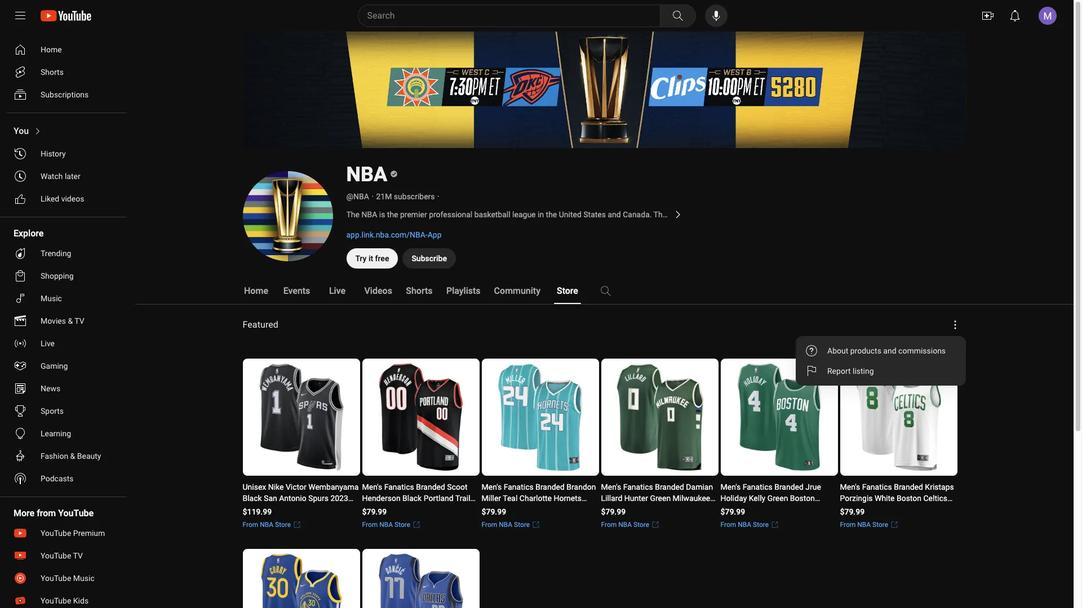 Task type: describe. For each thing, give the bounding box(es) containing it.
history
[[41, 149, 66, 158]]

youtube music
[[41, 574, 95, 583]]

men's for men's fanatics branded damian lillard hunter green milwaukee bucks fast break player jersey - icon edition
[[601, 483, 621, 492]]

men's fanatics branded jrue holiday kelly green boston celtics fast break player jersey - icon edition size: small
[[721, 483, 837, 526]]

$79.99 for bucks
[[601, 508, 626, 517]]

green for boston
[[768, 494, 788, 503]]

app.link.nba.com/nba-app link
[[346, 231, 442, 240]]

shopping
[[41, 272, 74, 281]]

free
[[375, 254, 389, 263]]

player for milwaukee
[[664, 506, 685, 515]]

@nba ‧ 21m subscribers ‧
[[346, 192, 440, 201]]

kids
[[73, 597, 89, 606]]

liked
[[41, 194, 59, 203]]

about products and commissions element
[[828, 346, 946, 357]]

& for beauty
[[70, 452, 75, 461]]

1 from nba store from the left
[[243, 521, 291, 529]]

- inside men's fanatics branded kristaps porzingis white boston celtics fast break player jersey - association edition size: small
[[928, 506, 930, 515]]

youtube for tv
[[41, 552, 71, 561]]

videos
[[61, 194, 84, 203]]

fanatics for hunter
[[623, 483, 653, 492]]

try it free
[[355, 254, 389, 263]]

branded for celtics
[[894, 483, 923, 492]]

try
[[355, 254, 367, 263]]

community
[[494, 286, 541, 296]]

events
[[283, 286, 310, 296]]

app.link.nba.com/nba-
[[346, 231, 428, 240]]

damian
[[686, 483, 713, 492]]

1 vertical spatial tv
[[73, 552, 83, 561]]

youtube premium
[[41, 529, 105, 538]]

white
[[875, 494, 895, 503]]

explore
[[14, 228, 44, 239]]

youtube for music
[[41, 574, 71, 583]]

2 from from the left
[[362, 521, 378, 529]]

- for men's fanatics branded jrue holiday kelly green boston celtics fast break player jersey - icon edition size: small
[[834, 506, 837, 515]]

live inside the nba main content
[[329, 286, 346, 296]]

watch later
[[41, 172, 80, 181]]

4 from nba store from the left
[[601, 521, 649, 529]]

fast inside men's fanatics branded kristaps porzingis white boston celtics fast break player jersey - association edition size: small
[[840, 506, 855, 515]]

association
[[840, 517, 882, 526]]

later
[[65, 172, 80, 181]]

products
[[851, 347, 882, 356]]

watch
[[41, 172, 63, 181]]

report listing element
[[828, 366, 946, 377]]

premium
[[73, 529, 105, 538]]

trending
[[41, 249, 71, 258]]

more from youtube
[[14, 508, 94, 519]]

boston inside "men's fanatics branded jrue holiday kelly green boston celtics fast break player jersey - icon edition size: small"
[[790, 494, 815, 503]]

movies
[[41, 317, 66, 326]]

tab list inside the nba main content
[[243, 278, 700, 305]]

subscribe button
[[403, 249, 456, 269]]

green for milwaukee
[[650, 494, 671, 503]]

it
[[369, 254, 373, 263]]

learning
[[41, 430, 71, 439]]

& for tv
[[68, 317, 73, 326]]

shorts inside the nba main content
[[406, 286, 433, 296]]

subscribers
[[394, 192, 435, 201]]

jrue
[[806, 483, 821, 492]]

listing
[[853, 367, 874, 376]]

try it free button
[[346, 249, 398, 269]]

6 from from the left
[[840, 521, 856, 529]]

Search text field
[[367, 8, 658, 23]]

fast for hunter
[[625, 506, 640, 515]]

3 from from the left
[[482, 521, 497, 529]]

youtube kids
[[41, 597, 89, 606]]

jersey for milwaukee
[[687, 506, 710, 515]]

fanatics for white
[[862, 483, 892, 492]]

1 $79.99 from the left
[[362, 508, 387, 517]]

2 $79.99 from the left
[[482, 508, 506, 517]]

liked videos
[[41, 194, 84, 203]]

report
[[828, 367, 851, 376]]

commissions
[[899, 347, 946, 356]]

playlists
[[446, 286, 481, 296]]

small inside men's fanatics branded kristaps porzingis white boston celtics fast break player jersey - association edition size: small
[[928, 517, 948, 526]]

fast for kelly
[[747, 506, 762, 515]]

podcasts
[[41, 475, 74, 484]]

0 vertical spatial tv
[[75, 317, 84, 326]]

news
[[41, 384, 60, 393]]

21m
[[376, 192, 392, 201]]

hunter
[[624, 494, 648, 503]]

- for men's fanatics branded damian lillard hunter green milwaukee bucks fast break player jersey - icon edition
[[712, 506, 715, 515]]

holiday
[[721, 494, 747, 503]]

2 ‧ from the left
[[437, 192, 440, 201]]

fashion
[[41, 452, 68, 461]]

app.link.nba.com/nba-app
[[346, 231, 442, 240]]

report listing
[[828, 367, 874, 376]]



Task type: locate. For each thing, give the bounding box(es) containing it.
jersey down kristaps
[[903, 506, 926, 515]]

2 player from the left
[[786, 506, 807, 515]]

‧ right 'subscribers'
[[437, 192, 440, 201]]

player inside men's fanatics branded kristaps porzingis white boston celtics fast break player jersey - association edition size: small
[[879, 506, 901, 515]]

edition down kelly
[[738, 517, 762, 526]]

1 horizontal spatial fast
[[747, 506, 762, 515]]

movies & tv link
[[7, 310, 122, 333], [7, 310, 122, 333]]

shorts up subscriptions
[[41, 68, 64, 77]]

jersey for boston
[[809, 506, 832, 515]]

‧
[[371, 192, 374, 201], [437, 192, 440, 201]]

size: down kristaps
[[910, 517, 926, 526]]

celtics down kristaps
[[924, 494, 948, 503]]

1 vertical spatial celtics
[[721, 506, 745, 515]]

boston inside men's fanatics branded kristaps porzingis white boston celtics fast break player jersey - association edition size: small
[[897, 494, 922, 503]]

from nba store
[[243, 521, 291, 529], [362, 521, 410, 529], [482, 521, 530, 529], [601, 521, 649, 529], [721, 521, 769, 529], [840, 521, 888, 529]]

1 horizontal spatial break
[[764, 506, 784, 515]]

boston right white
[[897, 494, 922, 503]]

& right movies
[[68, 317, 73, 326]]

shorts down subscribe
[[406, 286, 433, 296]]

men's inside men's fanatics branded damian lillard hunter green milwaukee bucks fast break player jersey - icon edition
[[601, 483, 621, 492]]

fanatics for kelly
[[743, 483, 773, 492]]

0 horizontal spatial icon
[[601, 517, 616, 526]]

2 from nba store from the left
[[362, 521, 410, 529]]

player inside "men's fanatics branded jrue holiday kelly green boston celtics fast break player jersey - icon edition size: small"
[[786, 506, 807, 515]]

3 break from the left
[[857, 506, 877, 515]]

branded inside men's fanatics branded kristaps porzingis white boston celtics fast break player jersey - association edition size: small
[[894, 483, 923, 492]]

youtube premium link
[[7, 523, 122, 545], [7, 523, 122, 545]]

size: inside men's fanatics branded kristaps porzingis white boston celtics fast break player jersey - association edition size: small
[[910, 517, 926, 526]]

nba
[[346, 163, 387, 187], [260, 521, 273, 529], [380, 521, 393, 529], [499, 521, 512, 529], [619, 521, 632, 529], [738, 521, 751, 529], [858, 521, 871, 529]]

lillard
[[601, 494, 623, 503]]

youtube tv link
[[7, 545, 122, 568], [7, 545, 122, 568]]

break for kelly
[[764, 506, 784, 515]]

0 horizontal spatial live
[[41, 339, 55, 348]]

celtics inside "men's fanatics branded jrue holiday kelly green boston celtics fast break player jersey - icon edition size: small"
[[721, 506, 745, 515]]

fanatics inside "men's fanatics branded jrue holiday kelly green boston celtics fast break player jersey - icon edition size: small"
[[743, 483, 773, 492]]

3 from nba store from the left
[[482, 521, 530, 529]]

1 horizontal spatial fanatics
[[743, 483, 773, 492]]

size: inside "men's fanatics branded jrue holiday kelly green boston celtics fast break player jersey - icon edition size: small"
[[764, 517, 780, 526]]

0 horizontal spatial player
[[664, 506, 685, 515]]

men's up holiday
[[721, 483, 741, 492]]

live link
[[7, 333, 122, 355], [7, 333, 122, 355]]

tv
[[75, 317, 84, 326], [73, 552, 83, 561]]

3 edition from the left
[[884, 517, 908, 526]]

2 branded from the left
[[775, 483, 804, 492]]

youtube tv
[[41, 552, 83, 561]]

men's fanatics branded damian lillard hunter green milwaukee bucks fast break player jersey - icon edition
[[601, 483, 715, 526]]

5 from nba store from the left
[[721, 521, 769, 529]]

edition down bucks
[[618, 517, 642, 526]]

tab list containing home
[[243, 278, 700, 305]]

@nba
[[346, 192, 369, 201]]

liked videos link
[[7, 188, 122, 210], [7, 188, 122, 210]]

0 vertical spatial shorts
[[41, 68, 64, 77]]

home up subscriptions
[[41, 45, 62, 54]]

edition inside men's fanatics branded damian lillard hunter green milwaukee bucks fast break player jersey - icon edition
[[618, 517, 642, 526]]

3 branded from the left
[[894, 483, 923, 492]]

2 icon from the left
[[721, 517, 736, 526]]

featured button
[[243, 319, 278, 331]]

icon for men's fanatics branded jrue holiday kelly green boston celtics fast break player jersey - icon edition size: small
[[721, 517, 736, 526]]

0 vertical spatial home
[[41, 45, 62, 54]]

0 vertical spatial music
[[41, 294, 62, 303]]

0 horizontal spatial break
[[642, 506, 662, 515]]

fanatics up white
[[862, 483, 892, 492]]

about products and commissions option
[[796, 341, 966, 361]]

youtube down youtube tv
[[41, 574, 71, 583]]

- inside men's fanatics branded damian lillard hunter green milwaukee bucks fast break player jersey - icon edition
[[712, 506, 715, 515]]

live right events
[[329, 286, 346, 296]]

fast inside men's fanatics branded damian lillard hunter green milwaukee bucks fast break player jersey - icon edition
[[625, 506, 640, 515]]

icon for men's fanatics branded damian lillard hunter green milwaukee bucks fast break player jersey - icon edition
[[601, 517, 616, 526]]

icon down holiday
[[721, 517, 736, 526]]

music link
[[7, 287, 122, 310], [7, 287, 122, 310]]

size: down kelly
[[764, 517, 780, 526]]

tv down youtube premium
[[73, 552, 83, 561]]

men's inside "men's fanatics branded jrue holiday kelly green boston celtics fast break player jersey - icon edition size: small"
[[721, 483, 741, 492]]

history link
[[7, 143, 122, 165], [7, 143, 122, 165]]

you link
[[7, 120, 122, 143], [7, 120, 122, 143]]

home up featured
[[244, 286, 268, 296]]

2 break from the left
[[764, 506, 784, 515]]

0 horizontal spatial music
[[41, 294, 62, 303]]

0 horizontal spatial edition
[[618, 517, 642, 526]]

fast inside "men's fanatics branded jrue holiday kelly green boston celtics fast break player jersey - icon edition size: small"
[[747, 506, 762, 515]]

movies & tv
[[41, 317, 84, 326]]

sports
[[41, 407, 64, 416]]

1 boston from the left
[[790, 494, 815, 503]]

1 player from the left
[[664, 506, 685, 515]]

6 from nba store from the left
[[840, 521, 888, 529]]

men's up lillard at the bottom right of the page
[[601, 483, 621, 492]]

1 horizontal spatial jersey
[[809, 506, 832, 515]]

21 million subscribers element
[[376, 192, 435, 201]]

1 horizontal spatial icon
[[721, 517, 736, 526]]

fanatics inside men's fanatics branded damian lillard hunter green milwaukee bucks fast break player jersey - icon edition
[[623, 483, 653, 492]]

from
[[243, 521, 258, 529], [362, 521, 378, 529], [482, 521, 497, 529], [601, 521, 617, 529], [721, 521, 736, 529], [840, 521, 856, 529]]

boston
[[790, 494, 815, 503], [897, 494, 922, 503]]

kelly
[[749, 494, 766, 503]]

1 - from the left
[[712, 506, 715, 515]]

2 horizontal spatial player
[[879, 506, 901, 515]]

subscriptions
[[41, 90, 89, 99]]

1 size: from the left
[[764, 517, 780, 526]]

2 horizontal spatial men's
[[840, 483, 860, 492]]

2 fast from the left
[[747, 506, 762, 515]]

player down white
[[879, 506, 901, 515]]

avatar image image
[[1039, 7, 1057, 25]]

1 horizontal spatial size:
[[910, 517, 926, 526]]

edition down white
[[884, 517, 908, 526]]

1 vertical spatial shorts
[[406, 286, 433, 296]]

men's fanatics branded kristaps porzingis white boston celtics fast break player jersey - association edition size: small
[[840, 483, 954, 526]]

1 green from the left
[[650, 494, 671, 503]]

about products and commissions
[[828, 347, 946, 356]]

gaming link
[[7, 355, 122, 378], [7, 355, 122, 378]]

you
[[14, 126, 29, 136]]

2 jersey from the left
[[809, 506, 832, 515]]

0 horizontal spatial small
[[782, 517, 802, 526]]

1 vertical spatial &
[[70, 452, 75, 461]]

jersey down 'milwaukee'
[[687, 506, 710, 515]]

jersey inside men's fanatics branded kristaps porzingis white boston celtics fast break player jersey - association edition size: small
[[903, 506, 926, 515]]

$79.99
[[362, 508, 387, 517], [482, 508, 506, 517], [601, 508, 626, 517], [721, 508, 745, 517], [840, 508, 865, 517]]

fanatics up "hunter"
[[623, 483, 653, 492]]

& left beauty
[[70, 452, 75, 461]]

break for hunter
[[642, 506, 662, 515]]

branded up 'milwaukee'
[[655, 483, 684, 492]]

fast down porzingis
[[840, 506, 855, 515]]

0 vertical spatial &
[[68, 317, 73, 326]]

1 small from the left
[[782, 517, 802, 526]]

music up kids at the left bottom of the page
[[73, 574, 95, 583]]

youtube up youtube music
[[41, 552, 71, 561]]

0 horizontal spatial boston
[[790, 494, 815, 503]]

branded up white
[[894, 483, 923, 492]]

$79.99 for celtics
[[721, 508, 745, 517]]

- inside "men's fanatics branded jrue holiday kelly green boston celtics fast break player jersey - icon edition size: small"
[[834, 506, 837, 515]]

break up 'association'
[[857, 506, 877, 515]]

break
[[642, 506, 662, 515], [764, 506, 784, 515], [857, 506, 877, 515]]

icon down bucks
[[601, 517, 616, 526]]

1 horizontal spatial home
[[244, 286, 268, 296]]

size:
[[764, 517, 780, 526], [910, 517, 926, 526]]

2 horizontal spatial jersey
[[903, 506, 926, 515]]

break down kelly
[[764, 506, 784, 515]]

men's up porzingis
[[840, 483, 860, 492]]

3 player from the left
[[879, 506, 901, 515]]

1 ‧ from the left
[[371, 192, 374, 201]]

live down movies
[[41, 339, 55, 348]]

1 horizontal spatial ‧
[[437, 192, 440, 201]]

green inside "men's fanatics branded jrue holiday kelly green boston celtics fast break player jersey - icon edition size: small"
[[768, 494, 788, 503]]

celtics down holiday
[[721, 506, 745, 515]]

player
[[664, 506, 685, 515], [786, 506, 807, 515], [879, 506, 901, 515]]

3 fast from the left
[[840, 506, 855, 515]]

celtics
[[924, 494, 948, 503], [721, 506, 745, 515]]

2 - from the left
[[834, 506, 837, 515]]

icon inside men's fanatics branded damian lillard hunter green milwaukee bucks fast break player jersey - icon edition
[[601, 517, 616, 526]]

break down "hunter"
[[642, 506, 662, 515]]

branded inside men's fanatics branded damian lillard hunter green milwaukee bucks fast break player jersey - icon edition
[[655, 483, 684, 492]]

kristaps
[[925, 483, 954, 492]]

None search field
[[337, 5, 698, 27]]

tab list
[[243, 278, 700, 305]]

home
[[41, 45, 62, 54], [244, 286, 268, 296]]

1 horizontal spatial green
[[768, 494, 788, 503]]

edition
[[618, 517, 642, 526], [738, 517, 762, 526], [884, 517, 908, 526]]

edition for celtics
[[738, 517, 762, 526]]

0 horizontal spatial -
[[712, 506, 715, 515]]

fast down "hunter"
[[625, 506, 640, 515]]

3 - from the left
[[928, 506, 930, 515]]

milwaukee
[[673, 494, 710, 503]]

and
[[884, 347, 897, 356]]

2 horizontal spatial fanatics
[[862, 483, 892, 492]]

boston down jrue
[[790, 494, 815, 503]]

youtube left kids at the left bottom of the page
[[41, 597, 71, 606]]

branded for milwaukee
[[655, 483, 684, 492]]

branded
[[655, 483, 684, 492], [775, 483, 804, 492], [894, 483, 923, 492]]

list box containing about products and commissions
[[796, 337, 966, 386]]

branded inside "men's fanatics branded jrue holiday kelly green boston celtics fast break player jersey - icon edition size: small"
[[775, 483, 804, 492]]

green right kelly
[[768, 494, 788, 503]]

featured
[[243, 320, 278, 330]]

1 from from the left
[[243, 521, 258, 529]]

2 boston from the left
[[897, 494, 922, 503]]

fanatics up kelly
[[743, 483, 773, 492]]

‧ left '21m'
[[371, 192, 374, 201]]

list box
[[796, 337, 966, 386]]

1 fanatics from the left
[[623, 483, 653, 492]]

break inside men's fanatics branded damian lillard hunter green milwaukee bucks fast break player jersey - icon edition
[[642, 506, 662, 515]]

sports link
[[7, 400, 122, 423], [7, 400, 122, 423]]

5 from from the left
[[721, 521, 736, 529]]

1 vertical spatial music
[[73, 574, 95, 583]]

0 horizontal spatial fanatics
[[623, 483, 653, 492]]

0 horizontal spatial shorts
[[41, 68, 64, 77]]

1 horizontal spatial live
[[329, 286, 346, 296]]

gaming
[[41, 362, 68, 371]]

-
[[712, 506, 715, 515], [834, 506, 837, 515], [928, 506, 930, 515]]

1 horizontal spatial boston
[[897, 494, 922, 503]]

trending link
[[7, 242, 122, 265], [7, 242, 122, 265]]

shopping link
[[7, 265, 122, 287], [7, 265, 122, 287]]

1 horizontal spatial player
[[786, 506, 807, 515]]

1 horizontal spatial celtics
[[924, 494, 948, 503]]

4 from from the left
[[601, 521, 617, 529]]

2 fanatics from the left
[[743, 483, 773, 492]]

men's for men's fanatics branded jrue holiday kelly green boston celtics fast break player jersey - icon edition size: small
[[721, 483, 741, 492]]

home link
[[7, 38, 122, 61], [7, 38, 122, 61]]

youtube up youtube premium
[[58, 508, 94, 519]]

report listing option
[[796, 361, 966, 382]]

youtube kids link
[[7, 590, 122, 609], [7, 590, 122, 609]]

0 horizontal spatial ‧
[[371, 192, 374, 201]]

green inside men's fanatics branded damian lillard hunter green milwaukee bucks fast break player jersey - icon edition
[[650, 494, 671, 503]]

2 horizontal spatial branded
[[894, 483, 923, 492]]

Try it free text field
[[355, 254, 389, 263]]

1 horizontal spatial edition
[[738, 517, 762, 526]]

5 $79.99 from the left
[[840, 508, 865, 517]]

1 fast from the left
[[625, 506, 640, 515]]

youtube
[[58, 508, 94, 519], [41, 529, 71, 538], [41, 552, 71, 561], [41, 574, 71, 583], [41, 597, 71, 606]]

3 jersey from the left
[[903, 506, 926, 515]]

youtube for kids
[[41, 597, 71, 606]]

player for boston
[[786, 506, 807, 515]]

2 size: from the left
[[910, 517, 926, 526]]

men's inside men's fanatics branded kristaps porzingis white boston celtics fast break player jersey - association edition size: small
[[840, 483, 860, 492]]

$119.99
[[243, 508, 272, 517]]

youtube music link
[[7, 568, 122, 590], [7, 568, 122, 590]]

branded left jrue
[[775, 483, 804, 492]]

player inside men's fanatics branded damian lillard hunter green milwaukee bucks fast break player jersey - icon edition
[[664, 506, 685, 515]]

home inside the nba main content
[[244, 286, 268, 296]]

fast down kelly
[[747, 506, 762, 515]]

break inside "men's fanatics branded jrue holiday kelly green boston celtics fast break player jersey - icon edition size: small"
[[764, 506, 784, 515]]

porzingis
[[840, 494, 873, 503]]

1 jersey from the left
[[687, 506, 710, 515]]

more
[[14, 508, 34, 519]]

2 horizontal spatial edition
[[884, 517, 908, 526]]

1 horizontal spatial branded
[[775, 483, 804, 492]]

1 men's from the left
[[601, 483, 621, 492]]

branded for boston
[[775, 483, 804, 492]]

subscriptions link
[[7, 83, 122, 106], [7, 83, 122, 106]]

2 green from the left
[[768, 494, 788, 503]]

nba main content
[[135, 32, 1074, 609]]

youtube down more from youtube
[[41, 529, 71, 538]]

player down 'milwaukee'
[[664, 506, 685, 515]]

1 horizontal spatial men's
[[721, 483, 741, 492]]

videos
[[364, 286, 392, 296]]

shorts link
[[7, 61, 122, 83], [7, 61, 122, 83]]

1 vertical spatial home
[[244, 286, 268, 296]]

app
[[428, 231, 442, 240]]

1 horizontal spatial small
[[928, 517, 948, 526]]

fashion & beauty
[[41, 452, 101, 461]]

0 vertical spatial live
[[329, 286, 346, 296]]

icon inside "men's fanatics branded jrue holiday kelly green boston celtics fast break player jersey - icon edition size: small"
[[721, 517, 736, 526]]

green right "hunter"
[[650, 494, 671, 503]]

0 horizontal spatial celtics
[[721, 506, 745, 515]]

about
[[828, 347, 849, 356]]

2 small from the left
[[928, 517, 948, 526]]

live
[[329, 286, 346, 296], [41, 339, 55, 348]]

3 men's from the left
[[840, 483, 860, 492]]

men's for men's fanatics branded kristaps porzingis white boston celtics fast break player jersey - association edition size: small
[[840, 483, 860, 492]]

2 men's from the left
[[721, 483, 741, 492]]

small inside "men's fanatics branded jrue holiday kelly green boston celtics fast break player jersey - icon edition size: small"
[[782, 517, 802, 526]]

1 vertical spatial live
[[41, 339, 55, 348]]

jersey down jrue
[[809, 506, 832, 515]]

0 horizontal spatial green
[[650, 494, 671, 503]]

break inside men's fanatics branded kristaps porzingis white boston celtics fast break player jersey - association edition size: small
[[857, 506, 877, 515]]

Subscribe text field
[[412, 254, 447, 263]]

about products and commissions link
[[796, 341, 966, 361]]

0 horizontal spatial home
[[41, 45, 62, 54]]

beauty
[[77, 452, 101, 461]]

4 $79.99 from the left
[[721, 508, 745, 517]]

1 horizontal spatial -
[[834, 506, 837, 515]]

1 horizontal spatial music
[[73, 574, 95, 583]]

0 horizontal spatial men's
[[601, 483, 621, 492]]

0 vertical spatial celtics
[[924, 494, 948, 503]]

0 horizontal spatial jersey
[[687, 506, 710, 515]]

1 edition from the left
[[618, 517, 642, 526]]

2 horizontal spatial -
[[928, 506, 930, 515]]

2 horizontal spatial break
[[857, 506, 877, 515]]

youtube for premium
[[41, 529, 71, 538]]

1 icon from the left
[[601, 517, 616, 526]]

3 $79.99 from the left
[[601, 508, 626, 517]]

music up movies
[[41, 294, 62, 303]]

player down jrue
[[786, 506, 807, 515]]

3 fanatics from the left
[[862, 483, 892, 492]]

edition inside men's fanatics branded kristaps porzingis white boston celtics fast break player jersey - association edition size: small
[[884, 517, 908, 526]]

fast
[[625, 506, 640, 515], [747, 506, 762, 515], [840, 506, 855, 515]]

edition for bucks
[[618, 517, 642, 526]]

fanatics
[[623, 483, 653, 492], [743, 483, 773, 492], [862, 483, 892, 492]]

jersey inside "men's fanatics branded jrue holiday kelly green boston celtics fast break player jersey - icon edition size: small"
[[809, 506, 832, 515]]

bucks
[[601, 506, 623, 515]]

jersey inside men's fanatics branded damian lillard hunter green milwaukee bucks fast break player jersey - icon edition
[[687, 506, 710, 515]]

1 horizontal spatial shorts
[[406, 286, 433, 296]]

0 horizontal spatial size:
[[764, 517, 780, 526]]

from
[[37, 508, 56, 519]]

1 break from the left
[[642, 506, 662, 515]]

small
[[782, 517, 802, 526], [928, 517, 948, 526]]

$79.99 for fast
[[840, 508, 865, 517]]

edition inside "men's fanatics branded jrue holiday kelly green boston celtics fast break player jersey - icon edition size: small"
[[738, 517, 762, 526]]

1 branded from the left
[[655, 483, 684, 492]]

celtics inside men's fanatics branded kristaps porzingis white boston celtics fast break player jersey - association edition size: small
[[924, 494, 948, 503]]

fanatics inside men's fanatics branded kristaps porzingis white boston celtics fast break player jersey - association edition size: small
[[862, 483, 892, 492]]

subscribe
[[412, 254, 447, 263]]

0 horizontal spatial branded
[[655, 483, 684, 492]]

0 horizontal spatial fast
[[625, 506, 640, 515]]

tv right movies
[[75, 317, 84, 326]]

2 horizontal spatial fast
[[840, 506, 855, 515]]

podcasts link
[[7, 468, 122, 490], [7, 468, 122, 490]]

2 edition from the left
[[738, 517, 762, 526]]

store
[[557, 286, 578, 296], [275, 521, 291, 529], [395, 521, 410, 529], [514, 521, 530, 529], [634, 521, 649, 529], [753, 521, 769, 529], [873, 521, 888, 529]]



Task type: vqa. For each thing, say whether or not it's contained in the screenshot.
Fast within the Men's Fanatics Branded Jrue Holiday Kelly Green Boston Celtics Fast Break Player Jersey - Icon Edition Size: Small
yes



